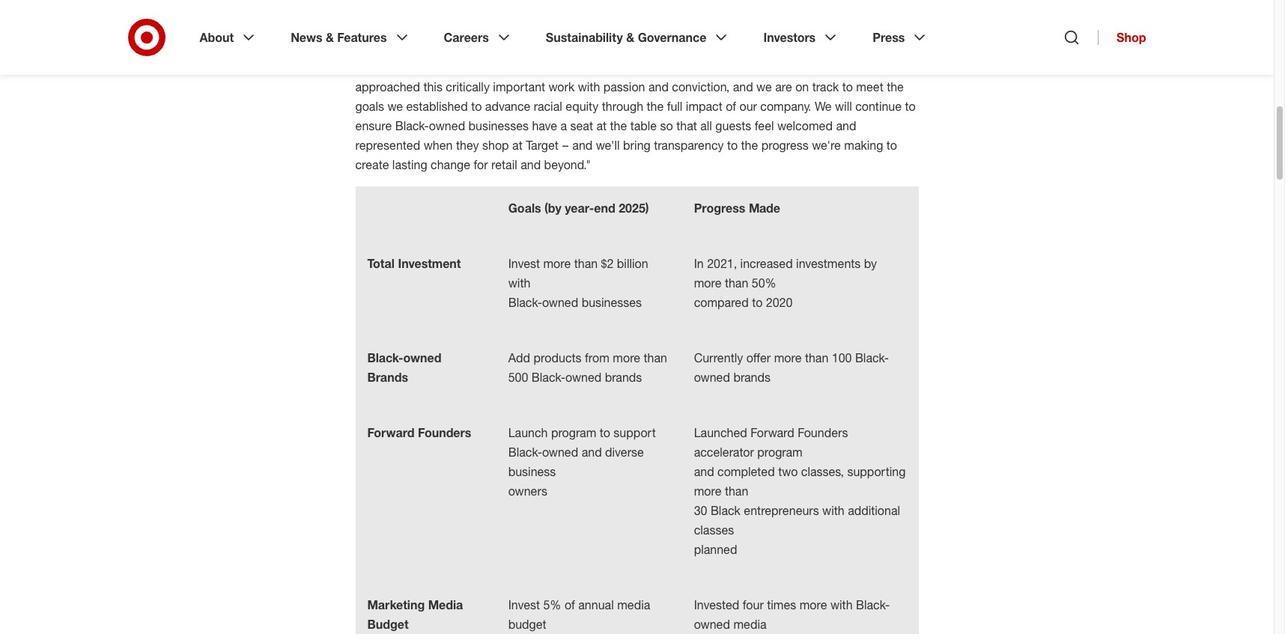 Task type: describe. For each thing, give the bounding box(es) containing it.
ensure
[[356, 118, 392, 133]]

supporting
[[848, 465, 906, 480]]

, target executive vice president and chief growth officer, and founding reach committee member. "while there's more to be done, our team has approached this critically important work with passion and conviction, and we are on track to meet the goals we established to advance racial equity through the full impact of our company. we will continue to ensure black-owned businesses have a seat at the table so that all guests feel welcomed and represented when they shop at target – and we'll bring transparency to the progress we're making to create lasting change for retail and beyond."
[[356, 40, 916, 172]]

to down "guests"
[[727, 138, 738, 153]]

the down "guests"
[[741, 138, 758, 153]]

and right –
[[573, 138, 593, 153]]

black- inside invested four times more with black- owned media
[[856, 598, 890, 613]]

from
[[585, 351, 610, 366]]

marketing
[[368, 598, 425, 613]]

has
[[887, 60, 906, 75]]

2020
[[766, 295, 793, 310]]

to right continue
[[905, 99, 916, 114]]

making
[[845, 138, 884, 153]]

to inside in 2021, increased investments by more than 50% compared to 2020
[[752, 295, 763, 310]]

black- inside the black-owned brands
[[368, 351, 404, 366]]

investors link
[[753, 18, 851, 57]]

goals
[[509, 201, 541, 216]]

for
[[474, 157, 488, 172]]

more inside in 2021, increased investments by more than 50% compared to 2020
[[694, 276, 722, 291]]

two
[[779, 465, 798, 480]]

progress made
[[694, 201, 781, 216]]

brands inside currently offer more than 100 black- owned brands
[[734, 370, 771, 385]]

black- inside add products from more than 500 black-owned brands
[[532, 370, 566, 385]]

change
[[431, 157, 471, 172]]

sustainability
[[546, 30, 623, 45]]

and up "team"
[[844, 40, 864, 55]]

and inside launched forward founders accelerator program and completed two classes, supporting more than 30 black entrepreneurs with additional classes planned
[[694, 465, 715, 480]]

1 founders from the left
[[418, 426, 472, 441]]

budget
[[509, 617, 547, 632]]

on
[[796, 79, 809, 94]]

and up full on the right of page
[[649, 79, 669, 94]]

media inside invest 5% of annual media budget
[[617, 598, 651, 613]]

than inside add products from more than 500 black-owned brands
[[644, 351, 668, 366]]

advance
[[485, 99, 531, 114]]

marketing media budget
[[368, 598, 463, 632]]

retail
[[492, 157, 518, 172]]

work
[[549, 79, 575, 94]]

established
[[406, 99, 468, 114]]

invest more than $2 billion with black-owned businesses
[[509, 256, 649, 310]]

brands inside add products from more than 500 black-owned brands
[[605, 370, 642, 385]]

0 horizontal spatial target
[[526, 138, 559, 153]]

currently
[[694, 351, 743, 366]]

and down there's
[[733, 79, 753, 94]]

invested
[[694, 598, 740, 613]]

1 vertical spatial we
[[388, 99, 403, 114]]

we'll
[[596, 138, 620, 153]]

the down through
[[610, 118, 627, 133]]

offer
[[747, 351, 771, 366]]

more inside currently offer more than 100 black- owned brands
[[774, 351, 802, 366]]

than inside invest more than $2 billion with black-owned businesses
[[574, 256, 598, 271]]

classes,
[[802, 465, 844, 480]]

businesses inside invest more than $2 billion with black-owned businesses
[[582, 295, 642, 310]]

"while
[[663, 60, 698, 75]]

represented
[[356, 138, 420, 153]]

support
[[614, 426, 656, 441]]

progress
[[694, 201, 746, 216]]

50%
[[752, 276, 777, 291]]

about
[[200, 30, 234, 45]]

planned
[[694, 542, 738, 557]]

to up will
[[843, 79, 853, 94]]

this
[[424, 79, 443, 94]]

four
[[743, 598, 764, 613]]

business
[[509, 465, 556, 480]]

careers
[[444, 30, 489, 45]]

a
[[561, 118, 567, 133]]

1 horizontal spatial at
[[597, 118, 607, 133]]

are
[[776, 79, 792, 94]]

more inside add products from more than 500 black-owned brands
[[613, 351, 641, 366]]

2021,
[[707, 256, 737, 271]]

officer,
[[396, 60, 431, 75]]

classes
[[694, 523, 734, 538]]

the down has
[[887, 79, 904, 94]]

currently offer more than 100 black- owned brands
[[694, 351, 889, 385]]

track
[[813, 79, 839, 94]]

we
[[815, 99, 832, 114]]

more inside launched forward founders accelerator program and completed two classes, supporting more than 30 black entrepreneurs with additional classes planned
[[694, 484, 722, 499]]

than inside launched forward founders accelerator program and completed two classes, supporting more than 30 black entrepreneurs with additional classes planned
[[725, 484, 749, 499]]

equity
[[566, 99, 599, 114]]

team
[[857, 60, 884, 75]]

1 horizontal spatial target
[[675, 40, 707, 55]]

that
[[677, 118, 697, 133]]

news
[[291, 30, 323, 45]]

launched
[[694, 426, 748, 441]]

president
[[790, 40, 840, 55]]

hennington
[[606, 40, 668, 55]]

press link
[[863, 18, 940, 57]]

and up this
[[434, 60, 455, 75]]

committee
[[552, 60, 609, 75]]

racial
[[534, 99, 563, 114]]

will
[[835, 99, 852, 114]]

and right retail
[[521, 157, 541, 172]]

feel welcomed
[[755, 118, 833, 133]]

reach
[[508, 60, 549, 75]]

christina hennington
[[555, 40, 668, 55]]

total
[[368, 256, 395, 271]]

of inside , target executive vice president and chief growth officer, and founding reach committee member. "while there's more to be done, our team has approached this critically important work with passion and conviction, and we are on track to meet the goals we established to advance racial equity through the full impact of our company. we will continue to ensure black-owned businesses have a seat at the table so that all guests feel welcomed and represented when they shop at target – and we'll bring transparency to the progress we're making to create lasting change for retail and beyond."
[[726, 99, 737, 114]]

christina
[[555, 40, 603, 55]]

shop link
[[1098, 30, 1147, 45]]

500
[[509, 370, 529, 385]]

owners
[[509, 484, 548, 499]]

investment
[[398, 256, 461, 271]]

times
[[767, 598, 797, 613]]

budget
[[368, 617, 409, 632]]

owned inside invest more than $2 billion with black-owned businesses
[[542, 295, 579, 310]]

investors
[[764, 30, 816, 45]]

accelerator
[[694, 445, 754, 460]]

businesses inside , target executive vice president and chief growth officer, and founding reach committee member. "while there's more to be done, our team has approached this critically important work with passion and conviction, and we are on track to meet the goals we established to advance racial equity through the full impact of our company. we will continue to ensure black-owned businesses have a seat at the table so that all guests feel welcomed and represented when they shop at target – and we'll bring transparency to the progress we're making to create lasting change for retail and beyond."
[[469, 118, 529, 133]]

continue
[[856, 99, 902, 114]]

guests
[[716, 118, 752, 133]]



Task type: vqa. For each thing, say whether or not it's contained in the screenshot.
first 'introducing:' from the top
no



Task type: locate. For each thing, give the bounding box(es) containing it.
0 vertical spatial we
[[757, 79, 772, 94]]

chief
[[867, 40, 893, 55]]

1 horizontal spatial businesses
[[582, 295, 642, 310]]

the left full on the right of page
[[647, 99, 664, 114]]

with inside invested four times more with black- owned media
[[831, 598, 853, 613]]

owned down invested
[[694, 617, 731, 632]]

owned up products
[[542, 295, 579, 310]]

owned
[[429, 118, 465, 133], [542, 295, 579, 310], [404, 351, 442, 366], [566, 370, 602, 385], [694, 370, 731, 385], [542, 445, 579, 460], [694, 617, 731, 632]]

0 horizontal spatial we
[[388, 99, 403, 114]]

1 vertical spatial program
[[758, 445, 803, 460]]

$2
[[601, 256, 614, 271]]

to down critically
[[471, 99, 482, 114]]

owned inside the black-owned brands
[[404, 351, 442, 366]]

1 horizontal spatial brands
[[734, 370, 771, 385]]

be
[[785, 60, 799, 75]]

target down 'have'
[[526, 138, 559, 153]]

the
[[887, 79, 904, 94], [647, 99, 664, 114], [610, 118, 627, 133], [741, 138, 758, 153]]

businesses down $2
[[582, 295, 642, 310]]

more right times at the bottom of the page
[[800, 598, 828, 613]]

more right offer
[[774, 351, 802, 366]]

black- inside invest more than $2 billion with black-owned businesses
[[509, 295, 542, 310]]

0 horizontal spatial businesses
[[469, 118, 529, 133]]

0 horizontal spatial of
[[565, 598, 575, 613]]

important
[[493, 79, 546, 94]]

1 vertical spatial target
[[526, 138, 559, 153]]

2 forward from the left
[[751, 426, 795, 441]]

in 2021, increased investments by more than 50% compared to 2020
[[694, 256, 877, 310]]

1 vertical spatial media
[[734, 617, 767, 632]]

program inside launched forward founders accelerator program and completed two classes, supporting more than 30 black entrepreneurs with additional classes planned
[[758, 445, 803, 460]]

to left be
[[772, 60, 782, 75]]

program inside launch program to support black-owned and diverse business owners
[[551, 426, 597, 441]]

invest inside invest 5% of annual media budget
[[509, 598, 540, 613]]

than left 100 at right
[[805, 351, 829, 366]]

we down approached
[[388, 99, 403, 114]]

1 vertical spatial at
[[513, 138, 523, 153]]

with inside invest more than $2 billion with black-owned businesses
[[509, 276, 531, 291]]

there's
[[701, 60, 737, 75]]

compared
[[694, 295, 749, 310]]

with inside , target executive vice president and chief growth officer, and founding reach committee member. "while there's more to be done, our team has approached this critically important work with passion and conviction, and we are on track to meet the goals we established to advance racial equity through the full impact of our company. we will continue to ensure black-owned businesses have a seat at the table so that all guests feel welcomed and represented when they shop at target – and we'll bring transparency to the progress we're making to create lasting change for retail and beyond."
[[578, 79, 600, 94]]

forward down brands
[[368, 426, 415, 441]]

media inside invested four times more with black- owned media
[[734, 617, 767, 632]]

0 vertical spatial target
[[675, 40, 707, 55]]

done,
[[803, 60, 833, 75]]

owned down currently
[[694, 370, 731, 385]]

to down 50%
[[752, 295, 763, 310]]

1 horizontal spatial of
[[726, 99, 737, 114]]

100
[[832, 351, 852, 366]]

at
[[597, 118, 607, 133], [513, 138, 523, 153]]

owned up when
[[429, 118, 465, 133]]

0 vertical spatial businesses
[[469, 118, 529, 133]]

add
[[509, 351, 531, 366]]

about link
[[189, 18, 268, 57]]

than down completed
[[725, 484, 749, 499]]

1 horizontal spatial media
[[734, 617, 767, 632]]

1 horizontal spatial forward
[[751, 426, 795, 441]]

1 brands from the left
[[605, 370, 642, 385]]

1 invest from the top
[[509, 256, 540, 271]]

& right news
[[326, 30, 334, 45]]

media right 'annual'
[[617, 598, 651, 613]]

in
[[694, 256, 704, 271]]

news & features link
[[280, 18, 422, 57]]

target right ,
[[675, 40, 707, 55]]

& for news
[[326, 30, 334, 45]]

than
[[574, 256, 598, 271], [725, 276, 749, 291], [644, 351, 668, 366], [805, 351, 829, 366], [725, 484, 749, 499]]

so
[[661, 118, 673, 133]]

by
[[864, 256, 877, 271]]

to up diverse
[[600, 426, 611, 441]]

0 vertical spatial media
[[617, 598, 651, 613]]

0 vertical spatial our
[[836, 60, 853, 75]]

1 vertical spatial our
[[740, 99, 757, 114]]

0 horizontal spatial brands
[[605, 370, 642, 385]]

than down 2021,
[[725, 276, 749, 291]]

seat
[[571, 118, 593, 133]]

target
[[675, 40, 707, 55], [526, 138, 559, 153]]

at right shop
[[513, 138, 523, 153]]

0 horizontal spatial at
[[513, 138, 523, 153]]

to inside launch program to support black-owned and diverse business owners
[[600, 426, 611, 441]]

forward up two
[[751, 426, 795, 441]]

forward
[[368, 426, 415, 441], [751, 426, 795, 441]]

1 horizontal spatial our
[[836, 60, 853, 75]]

1 horizontal spatial program
[[758, 445, 803, 460]]

our left "team"
[[836, 60, 853, 75]]

founders
[[418, 426, 472, 441], [798, 426, 848, 441]]

invest
[[509, 256, 540, 271], [509, 598, 540, 613]]

0 vertical spatial of
[[726, 99, 737, 114]]

completed
[[718, 465, 775, 480]]

2 founders from the left
[[798, 426, 848, 441]]

more left $2
[[544, 256, 571, 271]]

features
[[337, 30, 387, 45]]

0 vertical spatial program
[[551, 426, 597, 441]]

black-
[[395, 118, 429, 133], [509, 295, 542, 310], [368, 351, 404, 366], [856, 351, 889, 366], [532, 370, 566, 385], [509, 445, 542, 460], [856, 598, 890, 613]]

goals (by year-end 2025)
[[509, 201, 649, 216]]

vice
[[765, 40, 787, 55]]

& for sustainability
[[627, 30, 635, 45]]

owned down from
[[566, 370, 602, 385]]

lasting
[[393, 157, 428, 172]]

more down in
[[694, 276, 722, 291]]

more inside invest more than $2 billion with black-owned businesses
[[544, 256, 571, 271]]

more
[[741, 60, 768, 75], [544, 256, 571, 271], [694, 276, 722, 291], [613, 351, 641, 366], [774, 351, 802, 366], [694, 484, 722, 499], [800, 598, 828, 613]]

table
[[631, 118, 657, 133]]

more up 30
[[694, 484, 722, 499]]

30
[[694, 503, 708, 518]]

we're
[[812, 138, 841, 153]]

growth
[[356, 60, 392, 75]]

increased
[[741, 256, 793, 271]]

transparency
[[654, 138, 724, 153]]

2 invest from the top
[[509, 598, 540, 613]]

and left diverse
[[582, 445, 602, 460]]

,
[[668, 40, 671, 55]]

more down executive
[[741, 60, 768, 75]]

brands
[[368, 370, 408, 385]]

shop
[[483, 138, 509, 153]]

black- inside , target executive vice president and chief growth officer, and founding reach committee member. "while there's more to be done, our team has approached this critically important work with passion and conviction, and we are on track to meet the goals we established to advance racial equity through the full impact of our company. we will continue to ensure black-owned businesses have a seat at the table so that all guests feel welcomed and represented when they shop at target – and we'll bring transparency to the progress we're making to create lasting change for retail and beyond."
[[395, 118, 429, 133]]

black- inside launch program to support black-owned and diverse business owners
[[509, 445, 542, 460]]

1 horizontal spatial &
[[627, 30, 635, 45]]

with
[[578, 79, 600, 94], [509, 276, 531, 291], [823, 503, 845, 518], [831, 598, 853, 613]]

governance
[[638, 30, 707, 45]]

forward inside launched forward founders accelerator program and completed two classes, supporting more than 30 black entrepreneurs with additional classes planned
[[751, 426, 795, 441]]

than left $2
[[574, 256, 598, 271]]

1 forward from the left
[[368, 426, 415, 441]]

0 horizontal spatial &
[[326, 30, 334, 45]]

with inside launched forward founders accelerator program and completed two classes, supporting more than 30 black entrepreneurs with additional classes planned
[[823, 503, 845, 518]]

founding
[[458, 60, 505, 75]]

total investment
[[368, 256, 461, 271]]

all
[[701, 118, 712, 133]]

meet
[[857, 79, 884, 94]]

media
[[428, 598, 463, 613]]

invest inside invest more than $2 billion with black-owned businesses
[[509, 256, 540, 271]]

at right seat
[[597, 118, 607, 133]]

businesses up shop
[[469, 118, 529, 133]]

1 horizontal spatial we
[[757, 79, 772, 94]]

more inside invested four times more with black- owned media
[[800, 598, 828, 613]]

more right from
[[613, 351, 641, 366]]

program up two
[[758, 445, 803, 460]]

invest for with
[[509, 256, 540, 271]]

0 vertical spatial at
[[597, 118, 607, 133]]

invest 5% of annual media budget
[[509, 598, 651, 632]]

media
[[617, 598, 651, 613], [734, 617, 767, 632]]

and inside launch program to support black-owned and diverse business owners
[[582, 445, 602, 460]]

1 & from the left
[[326, 30, 334, 45]]

black
[[711, 503, 741, 518]]

our
[[836, 60, 853, 75], [740, 99, 757, 114]]

sustainability & governance link
[[536, 18, 741, 57]]

media down the four
[[734, 617, 767, 632]]

owned inside launch program to support black-owned and diverse business owners
[[542, 445, 579, 460]]

sustainability & governance
[[546, 30, 707, 45]]

invest for budget
[[509, 598, 540, 613]]

owned inside invested four times more with black- owned media
[[694, 617, 731, 632]]

2 brands from the left
[[734, 370, 771, 385]]

we left the are
[[757, 79, 772, 94]]

brands down from
[[605, 370, 642, 385]]

0 horizontal spatial founders
[[418, 426, 472, 441]]

1 vertical spatial of
[[565, 598, 575, 613]]

0 horizontal spatial our
[[740, 99, 757, 114]]

of right 5%
[[565, 598, 575, 613]]

critically
[[446, 79, 490, 94]]

0 vertical spatial invest
[[509, 256, 540, 271]]

owned inside , target executive vice president and chief growth officer, and founding reach committee member. "while there's more to be done, our team has approached this critically important work with passion and conviction, and we are on track to meet the goals we established to advance racial equity through the full impact of our company. we will continue to ensure black-owned businesses have a seat at the table so that all guests feel welcomed and represented when they shop at target – and we'll bring transparency to the progress we're making to create lasting change for retail and beyond."
[[429, 118, 465, 133]]

annual
[[579, 598, 614, 613]]

2 & from the left
[[627, 30, 635, 45]]

invest up budget
[[509, 598, 540, 613]]

black- inside currently offer more than 100 black- owned brands
[[856, 351, 889, 366]]

& up member.
[[627, 30, 635, 45]]

owned up business
[[542, 445, 579, 460]]

full
[[667, 99, 683, 114]]

forward founders
[[368, 426, 472, 441]]

founders inside launched forward founders accelerator program and completed two classes, supporting more than 30 black entrepreneurs with additional classes planned
[[798, 426, 848, 441]]

to right "making"
[[887, 138, 898, 153]]

and down will
[[836, 118, 857, 133]]

0 horizontal spatial media
[[617, 598, 651, 613]]

more inside , target executive vice president and chief growth officer, and founding reach committee member. "while there's more to be done, our team has approached this critically important work with passion and conviction, and we are on track to meet the goals we established to advance racial equity through the full impact of our company. we will continue to ensure black-owned businesses have a seat at the table so that all guests feel welcomed and represented when they shop at target – and we'll bring transparency to the progress we're making to create lasting change for retail and beyond."
[[741, 60, 768, 75]]

of inside invest 5% of annual media budget
[[565, 598, 575, 613]]

beyond."
[[544, 157, 591, 172]]

owned inside add products from more than 500 black-owned brands
[[566, 370, 602, 385]]

program right launch
[[551, 426, 597, 441]]

brands down offer
[[734, 370, 771, 385]]

than inside currently offer more than 100 black- owned brands
[[805, 351, 829, 366]]

owned inside currently offer more than 100 black- owned brands
[[694, 370, 731, 385]]

our up "guests"
[[740, 99, 757, 114]]

have
[[532, 118, 558, 133]]

0 horizontal spatial program
[[551, 426, 597, 441]]

additional
[[848, 503, 901, 518]]

investments
[[797, 256, 861, 271]]

1 vertical spatial businesses
[[582, 295, 642, 310]]

approached
[[356, 79, 420, 94]]

than right from
[[644, 351, 668, 366]]

1 vertical spatial invest
[[509, 598, 540, 613]]

than inside in 2021, increased investments by more than 50% compared to 2020
[[725, 276, 749, 291]]

0 horizontal spatial forward
[[368, 426, 415, 441]]

press
[[873, 30, 905, 45]]

owned up brands
[[404, 351, 442, 366]]

and
[[844, 40, 864, 55], [434, 60, 455, 75], [649, 79, 669, 94], [733, 79, 753, 94], [836, 118, 857, 133], [573, 138, 593, 153], [521, 157, 541, 172], [582, 445, 602, 460], [694, 465, 715, 480]]

1 horizontal spatial founders
[[798, 426, 848, 441]]

businesses
[[469, 118, 529, 133], [582, 295, 642, 310]]

of up "guests"
[[726, 99, 737, 114]]

bring
[[623, 138, 651, 153]]

invest down goals
[[509, 256, 540, 271]]

and down accelerator
[[694, 465, 715, 480]]

company.
[[761, 99, 812, 114]]



